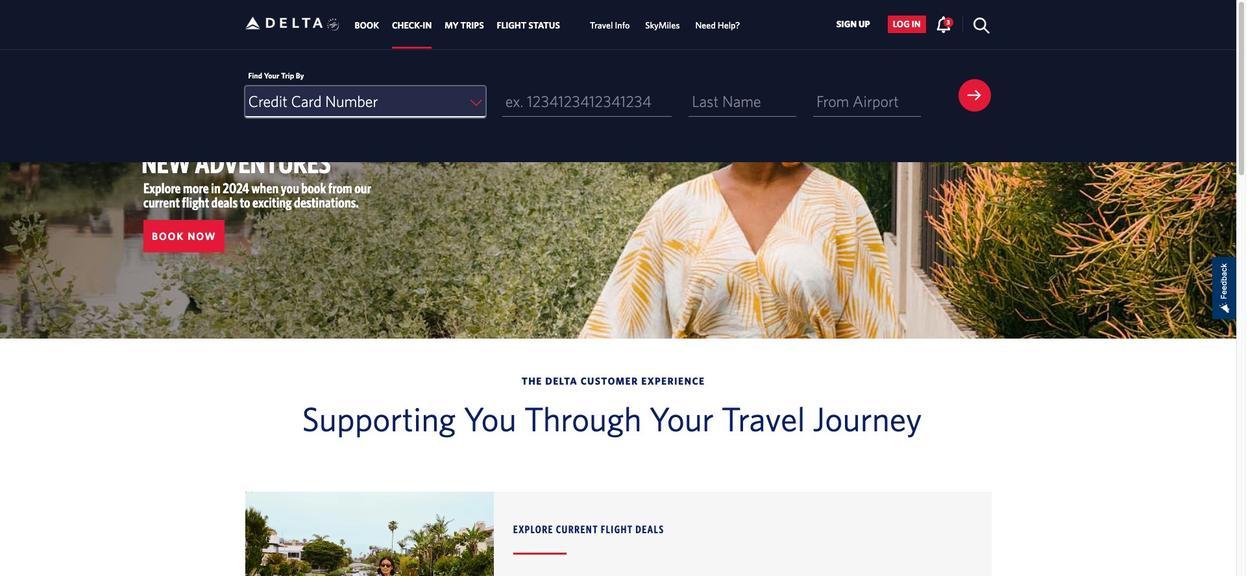 Task type: locate. For each thing, give the bounding box(es) containing it.
1 vertical spatial travel
[[722, 399, 805, 438]]

trip
[[281, 71, 294, 80]]

in inside explore more in 2024 when you book from our current flight deals to exciting destinations.
[[211, 180, 221, 196]]

airport
[[853, 92, 899, 110]]

1 horizontal spatial in
[[912, 19, 921, 29]]

need help?
[[696, 20, 740, 31]]

sign up
[[837, 19, 870, 29]]

your down experience
[[649, 399, 714, 438]]

0 vertical spatial in
[[912, 19, 921, 29]]

year,
[[195, 118, 254, 151]]

check-in link
[[392, 14, 432, 37]]

new up more
[[142, 146, 191, 179]]

new left year,
[[142, 118, 191, 151]]

Credit Card Number field
[[245, 86, 485, 117]]

adventures
[[195, 146, 331, 179]]

journey
[[813, 399, 922, 438]]

my trips link
[[445, 14, 484, 37]]

0 vertical spatial travel
[[590, 20, 613, 31]]

more
[[183, 180, 209, 196]]

skyteam image
[[327, 4, 340, 45]]

travel info link
[[590, 14, 630, 37]]

supporting you through your travel journey
[[302, 399, 922, 438]]

book inside book now link
[[152, 230, 184, 242]]

from airport
[[817, 92, 899, 110]]

travel
[[590, 20, 613, 31], [722, 399, 805, 438]]

flight
[[497, 20, 527, 31]]

log in button
[[888, 15, 926, 33]]

in right more
[[211, 180, 221, 196]]

my
[[445, 20, 459, 31]]

trips
[[461, 20, 484, 31]]

current
[[556, 523, 598, 536]]

when
[[251, 180, 279, 196]]

in
[[912, 19, 921, 29], [211, 180, 221, 196]]

your left trip
[[264, 71, 279, 80]]

customer
[[581, 376, 639, 387]]

0 horizontal spatial travel
[[590, 20, 613, 31]]

delta
[[545, 376, 578, 387]]

0 vertical spatial your
[[264, 71, 279, 80]]

0 vertical spatial book
[[355, 20, 379, 31]]

flight status
[[497, 20, 560, 31]]

check-in
[[392, 20, 432, 31]]

explore current flight deals
[[513, 523, 665, 536]]

the delta customer experience
[[522, 376, 705, 387]]

book link
[[355, 14, 379, 37]]

in
[[423, 20, 432, 31]]

explore left more
[[143, 180, 181, 196]]

explore for explore more in 2024 when you book from our current flight deals to exciting destinations.
[[143, 180, 181, 196]]

need
[[696, 20, 716, 31]]

book left now at top left
[[152, 230, 184, 242]]

1 horizontal spatial explore
[[513, 523, 554, 536]]

in inside log in button
[[912, 19, 921, 29]]

explore for explore current flight deals
[[513, 523, 554, 536]]

by
[[296, 71, 304, 80]]

0 horizontal spatial explore
[[143, 180, 181, 196]]

book
[[301, 180, 326, 196]]

the
[[522, 376, 542, 387]]

card
[[291, 92, 322, 110]]

sign up link
[[831, 15, 876, 33]]

flight status link
[[497, 14, 560, 37]]

explore current flight deals link
[[513, 522, 960, 576]]

1 vertical spatial explore
[[513, 523, 554, 536]]

in right log
[[912, 19, 921, 29]]

need help? link
[[696, 14, 740, 37]]

you
[[281, 180, 299, 196]]

new
[[142, 118, 191, 151], [142, 146, 191, 179]]

0 horizontal spatial book
[[152, 230, 184, 242]]

1 vertical spatial book
[[152, 230, 184, 242]]

my trips
[[445, 20, 484, 31]]

explore left current
[[513, 523, 554, 536]]

now
[[188, 230, 216, 242]]

number
[[325, 92, 378, 110]]

from
[[817, 92, 849, 110]]

log
[[893, 19, 910, 29]]

explore
[[143, 180, 181, 196], [513, 523, 554, 536]]

credit card number
[[248, 92, 378, 110]]

book right skyteam image on the top left
[[355, 20, 379, 31]]

1 vertical spatial in
[[211, 180, 221, 196]]

sign
[[837, 19, 857, 29]]

book now
[[152, 230, 216, 242]]

1 horizontal spatial your
[[649, 399, 714, 438]]

exciting
[[252, 194, 292, 210]]

1 new from the top
[[142, 118, 191, 151]]

book
[[355, 20, 379, 31], [152, 230, 184, 242]]

help?
[[718, 20, 740, 31]]

travel info
[[590, 20, 630, 31]]

explore more in 2024 when you book from our current flight deals to exciting destinations. link
[[143, 180, 371, 210]]

0 vertical spatial explore
[[143, 180, 181, 196]]

experience
[[641, 376, 705, 387]]

0 horizontal spatial in
[[211, 180, 221, 196]]

explore inside explore more in 2024 when you book from our current flight deals to exciting destinations.
[[143, 180, 181, 196]]

flight
[[182, 194, 209, 210]]

skymiles link
[[645, 14, 680, 37]]

your
[[264, 71, 279, 80], [649, 399, 714, 438]]

1 horizontal spatial book
[[355, 20, 379, 31]]

tab list
[[348, 0, 748, 49]]



Task type: vqa. For each thing, say whether or not it's contained in the screenshot.
the in within Log in button
yes



Task type: describe. For each thing, give the bounding box(es) containing it.
book now link
[[143, 220, 225, 253]]

3 link
[[936, 15, 953, 32]]

1 vertical spatial your
[[649, 399, 714, 438]]

2 new from the top
[[142, 146, 191, 179]]

book for book now
[[152, 230, 184, 242]]

tab list containing book
[[348, 0, 748, 49]]

from airport link
[[813, 86, 921, 117]]

you
[[464, 399, 517, 438]]

up
[[859, 19, 870, 29]]

destinations.
[[294, 194, 359, 210]]

3
[[947, 18, 950, 26]]

Last Name text field
[[689, 86, 796, 117]]

book for book
[[355, 20, 379, 31]]

1 horizontal spatial travel
[[722, 399, 805, 438]]

through
[[524, 399, 642, 438]]

delta air lines image
[[245, 3, 323, 43]]

check-
[[392, 20, 423, 31]]

2024
[[223, 180, 249, 196]]

deals
[[636, 523, 665, 536]]

0 horizontal spatial your
[[264, 71, 279, 80]]

flight
[[601, 523, 633, 536]]

skymiles
[[645, 20, 680, 31]]

current
[[143, 194, 180, 210]]

supporting
[[302, 399, 456, 438]]

explore more in 2024 when you book from our current flight deals to exciting destinations.
[[143, 180, 371, 210]]

find
[[248, 71, 262, 80]]

our
[[355, 180, 371, 196]]

new year, new adventures
[[142, 118, 331, 179]]

log in
[[893, 19, 921, 29]]

from
[[328, 180, 352, 196]]

status
[[529, 20, 560, 31]]

info
[[615, 20, 630, 31]]

to
[[240, 194, 250, 210]]

deals
[[211, 194, 238, 210]]

find your trip by
[[248, 71, 304, 80]]

credit
[[248, 92, 288, 110]]



